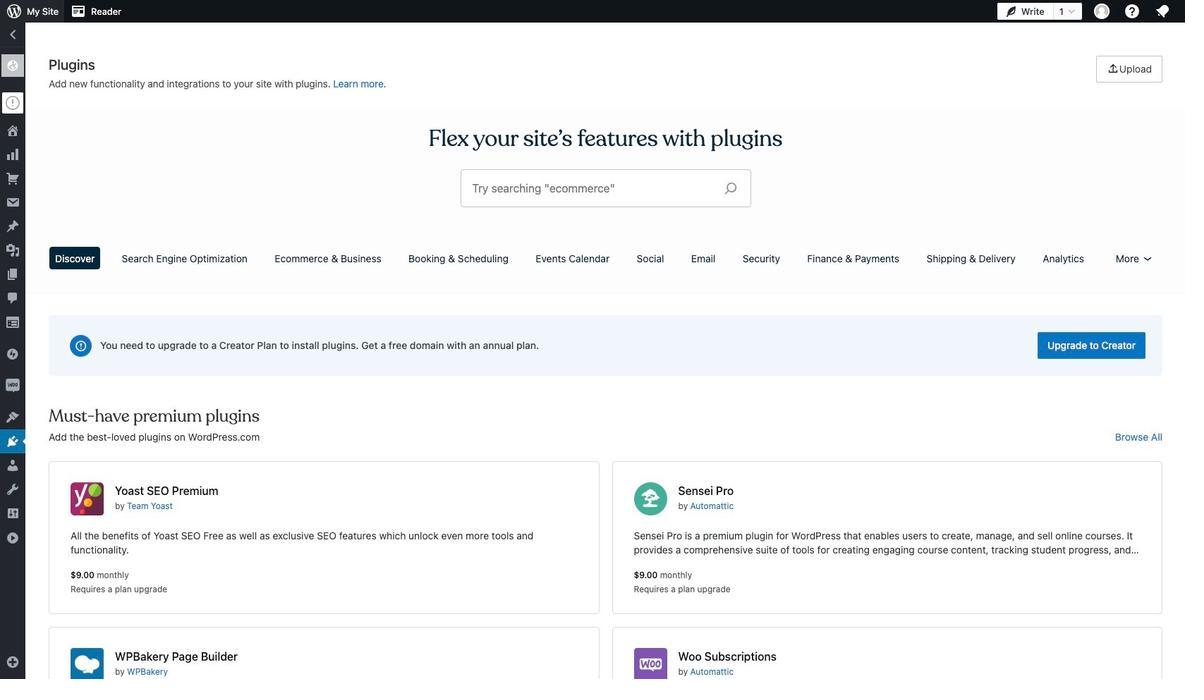 Task type: vqa. For each thing, say whether or not it's contained in the screenshot.
the topmost 'TOGGLE MENU' icon
no



Task type: locate. For each thing, give the bounding box(es) containing it.
0 vertical spatial img image
[[6, 347, 20, 361]]

Search search field
[[472, 170, 713, 207]]

1 vertical spatial img image
[[6, 379, 20, 393]]

help image
[[1124, 3, 1141, 20]]

img image
[[6, 347, 20, 361], [6, 379, 20, 393]]

1 img image from the top
[[6, 347, 20, 361]]

main content
[[44, 56, 1168, 679]]

None search field
[[461, 170, 750, 207]]

2 img image from the top
[[6, 379, 20, 393]]

plugin icon image
[[71, 483, 104, 516], [634, 483, 667, 516], [71, 648, 104, 679], [634, 648, 667, 679]]



Task type: describe. For each thing, give the bounding box(es) containing it.
open search image
[[713, 179, 748, 198]]

my profile image
[[1094, 4, 1110, 19]]

manage your notifications image
[[1154, 3, 1171, 20]]



